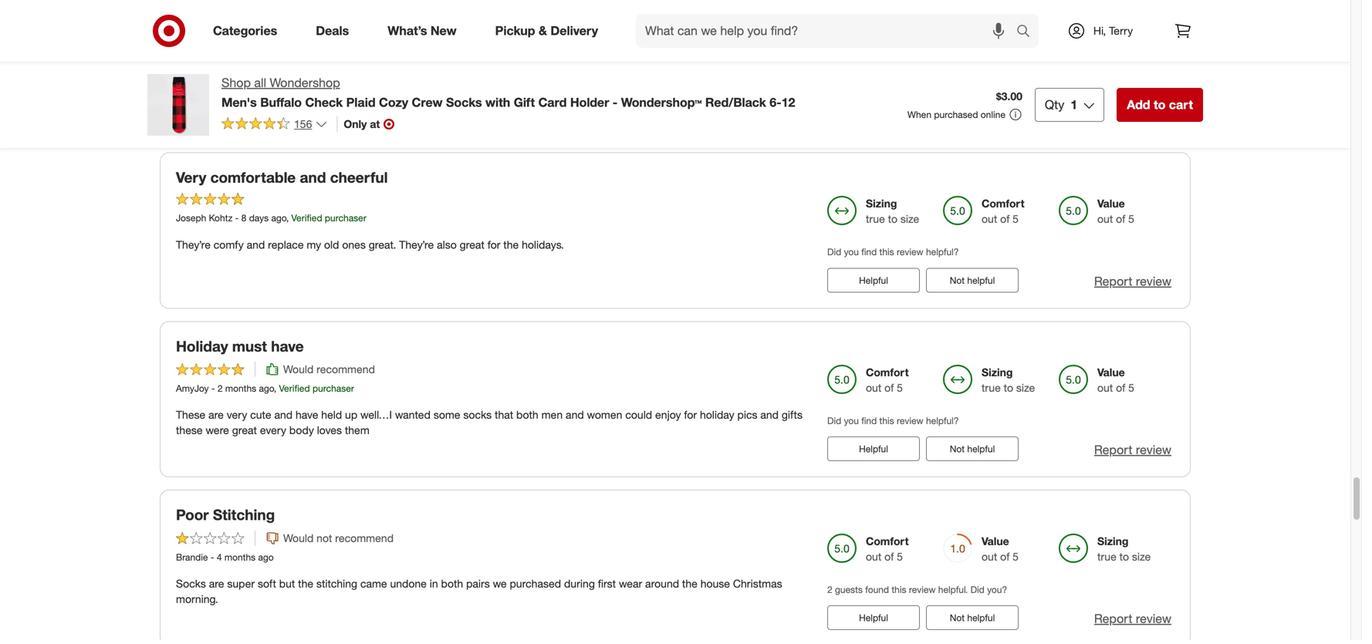 Task type: locate. For each thing, give the bounding box(es) containing it.
purchased right we
[[510, 577, 561, 591]]

value out of 5
[[982, 28, 1019, 57], [1098, 197, 1135, 226], [1098, 366, 1135, 395], [982, 535, 1019, 564]]

brandie - 4 months ago
[[176, 552, 274, 563]]

0 vertical spatial recommend
[[335, 25, 394, 38]]

only
[[344, 117, 367, 131]]

1 vertical spatial size
[[1016, 381, 1035, 395]]

5
[[897, 43, 903, 57], [1013, 43, 1019, 57], [1013, 212, 1019, 226], [1129, 212, 1135, 226], [897, 381, 903, 395], [1129, 381, 1135, 395], [897, 550, 903, 564], [1013, 550, 1019, 564]]

2 would not recommend from the top
[[283, 532, 394, 545]]

up right 'ended'
[[582, 71, 594, 84]]

2 vertical spatial true
[[1098, 550, 1117, 564]]

would up but
[[283, 532, 314, 545]]

not helpful button
[[926, 99, 1019, 124], [926, 268, 1019, 293], [926, 437, 1019, 462], [926, 606, 1019, 631]]

for right also
[[488, 238, 500, 252]]

report for very comfortable and cheerful
[[1094, 274, 1133, 289]]

4 report from the top
[[1094, 612, 1133, 627]]

months right 4
[[225, 552, 256, 563]]

stitching up 'crew'
[[426, 71, 467, 84]]

1 helpful button from the top
[[827, 268, 920, 293]]

1 vertical spatial have
[[296, 408, 318, 422]]

0 vertical spatial both
[[516, 408, 539, 422]]

- down returnjng
[[613, 95, 618, 110]]

1 not from the top
[[317, 25, 332, 38]]

comfortable
[[210, 169, 296, 186]]

purchaser
[[325, 212, 367, 224], [313, 383, 354, 394]]

were right they
[[202, 71, 226, 84]]

helpful for and
[[859, 275, 888, 286]]

1 right qty
[[1071, 97, 1078, 112]]

joseph kohtz - 8 days ago , verified purchaser
[[176, 212, 367, 224]]

pickup & delivery
[[495, 23, 598, 38]]

4 not from the top
[[950, 613, 965, 624]]

0 vertical spatial size
[[901, 212, 919, 226]]

both inside these are very cute and have held up well…i wanted some socks that both men and women could enjoy for holiday pics and gifts these were great every body loves them
[[516, 408, 539, 422]]

1 horizontal spatial ,
[[286, 212, 289, 224]]

helpful button
[[827, 268, 920, 293], [827, 437, 920, 462], [827, 606, 920, 631]]

- left 8
[[235, 212, 239, 224]]

0 vertical spatial 2
[[218, 383, 223, 394]]

both
[[516, 408, 539, 422], [441, 577, 463, 591]]

soft left but
[[258, 577, 276, 591]]

0 horizontal spatial they're
[[176, 238, 211, 252]]

are inside these are very cute and have held up well…i wanted some socks that both men and women could enjoy for holiday pics and gifts these were great every body loves them
[[208, 408, 224, 422]]

1 vertical spatial helpful?
[[926, 415, 959, 427]]

1 are from the top
[[208, 408, 224, 422]]

were down very
[[206, 424, 229, 437]]

not for holiday must have
[[950, 444, 965, 455]]

1 vertical spatial did you find this review helpful?
[[827, 415, 959, 427]]

would for holiday must have
[[283, 363, 314, 376]]

0 horizontal spatial for
[[488, 238, 500, 252]]

after
[[345, 71, 368, 84]]

red/black
[[705, 95, 766, 110]]

have right must
[[271, 338, 304, 355]]

1 vertical spatial for
[[684, 408, 697, 422]]

this for and
[[880, 246, 894, 258]]

, up every
[[274, 383, 276, 394]]

new
[[431, 23, 457, 38]]

2 helpful from the top
[[859, 444, 888, 455]]

0 horizontal spatial sizing true to size
[[866, 197, 919, 226]]

2 right amyjoy
[[218, 383, 223, 394]]

1 vertical spatial ,
[[274, 383, 276, 394]]

did for holiday must have
[[827, 415, 842, 427]]

2 are from the top
[[209, 577, 224, 591]]

to inside button
[[1154, 97, 1166, 112]]

months up very
[[225, 383, 256, 394]]

0 vertical spatial not
[[317, 25, 332, 38]]

would left deals
[[283, 25, 314, 38]]

could
[[625, 408, 652, 422]]

0 vertical spatial have
[[271, 338, 304, 355]]

1 horizontal spatial up
[[582, 71, 594, 84]]

super
[[227, 577, 255, 591]]

socks left with
[[446, 95, 482, 110]]

holiday
[[176, 338, 228, 355]]

1 vertical spatial you
[[844, 415, 859, 427]]

socks up the morning.
[[176, 577, 206, 591]]

1 vertical spatial great
[[232, 424, 257, 437]]

0 vertical spatial would
[[283, 25, 314, 38]]

they're comfy and replace my old ones great. they're also great for the holidays.
[[176, 238, 564, 252]]

1 horizontal spatial stitching
[[426, 71, 467, 84]]

2 vertical spatial recommend
[[335, 532, 394, 545]]

2 report review button from the top
[[1094, 273, 1172, 290]]

4 not helpful from the top
[[950, 613, 995, 624]]

1 horizontal spatial true
[[982, 381, 1001, 395]]

0 horizontal spatial great
[[232, 424, 257, 437]]

1 not from the top
[[950, 106, 965, 117]]

would
[[283, 25, 314, 38], [283, 363, 314, 376], [283, 532, 314, 545]]

hi,
[[1094, 24, 1106, 37]]

2 vertical spatial ago
[[258, 552, 274, 563]]

2 report review from the top
[[1094, 274, 1172, 289]]

1
[[371, 71, 377, 84], [1071, 97, 1078, 112]]

helpful for holiday must have
[[967, 444, 995, 455]]

add to cart
[[1127, 97, 1193, 112]]

2 not helpful from the top
[[950, 275, 995, 286]]

helpful?
[[926, 246, 959, 258], [926, 415, 959, 427]]

0 vertical spatial soft
[[229, 71, 247, 84]]

great right also
[[460, 238, 485, 252]]

replace
[[268, 238, 304, 252]]

would not recommend up however,
[[283, 25, 394, 38]]

3 helpful button from the top
[[827, 606, 920, 631]]

up up them
[[345, 408, 357, 422]]

1 vertical spatial up
[[345, 408, 357, 422]]

4 not helpful button from the top
[[926, 606, 1019, 631]]

1 right after
[[371, 71, 377, 84]]

1 horizontal spatial socks
[[446, 95, 482, 110]]

1 vertical spatial did
[[827, 415, 842, 427]]

they
[[176, 71, 199, 84]]

1 vertical spatial were
[[206, 424, 229, 437]]

holiday must have
[[176, 338, 304, 355]]

2
[[218, 383, 223, 394], [827, 584, 833, 596]]

2 helpful? from the top
[[926, 415, 959, 427]]

delivery
[[551, 23, 598, 38]]

2 not from the top
[[317, 532, 332, 545]]

and right men
[[566, 408, 584, 422]]

3 not from the top
[[950, 444, 965, 455]]

3 helpful from the top
[[967, 444, 995, 455]]

what's new link
[[375, 14, 476, 48]]

1 horizontal spatial sizing true to size
[[982, 366, 1035, 395]]

1 find from the top
[[862, 246, 877, 258]]

1 you from the top
[[844, 246, 859, 258]]

&
[[539, 23, 547, 38]]

recommend up undone
[[335, 532, 394, 545]]

3 not helpful from the top
[[950, 444, 995, 455]]

ago right days
[[271, 212, 286, 224]]

would not recommend
[[283, 25, 394, 38], [283, 532, 394, 545]]

christmas
[[733, 577, 782, 591]]

156
[[294, 117, 312, 131]]

2 vertical spatial comfort
[[866, 535, 909, 548]]

1 report review button from the top
[[1094, 104, 1172, 121]]

0 horizontal spatial purchased
[[510, 577, 561, 591]]

and down days
[[247, 238, 265, 252]]

0 vertical spatial did you find this review helpful?
[[827, 246, 959, 258]]

2 find from the top
[[862, 415, 877, 427]]

0 vertical spatial you
[[844, 246, 859, 258]]

are inside 'socks are super soft but the stitching came undone in both pairs we purchased during first wear around the house christmas morning.'
[[209, 577, 224, 591]]

these
[[176, 424, 203, 437]]

months for 2
[[225, 383, 256, 394]]

ago up cute at bottom
[[259, 383, 274, 394]]

did you find this review helpful?
[[827, 246, 959, 258], [827, 415, 959, 427]]

verified down would recommend
[[279, 383, 310, 394]]

1 vertical spatial 1
[[1071, 97, 1078, 112]]

4 helpful from the top
[[967, 613, 995, 624]]

2 horizontal spatial true
[[1098, 550, 1117, 564]]

1 vertical spatial verified
[[279, 383, 310, 394]]

helpful? for holiday must have
[[926, 415, 959, 427]]

true
[[866, 212, 885, 226], [982, 381, 1001, 395], [1098, 550, 1117, 564]]

socks inside shop all wondershop men's buffalo check plaid cozy crew socks with gift card holder - wondershop™ red/black 6-12
[[446, 95, 482, 110]]

0 vertical spatial would not recommend
[[283, 25, 394, 38]]

cute
[[250, 408, 271, 422]]

helpful for poor stitching
[[967, 613, 995, 624]]

0 vertical spatial helpful
[[859, 275, 888, 286]]

what's
[[388, 23, 427, 38]]

ago for 4
[[258, 552, 274, 563]]

not
[[317, 25, 332, 38], [317, 532, 332, 545]]

morning.
[[176, 593, 218, 606]]

held
[[321, 408, 342, 422]]

1 would not recommend from the top
[[283, 25, 394, 38]]

categories link
[[200, 14, 297, 48]]

recommend up held
[[317, 363, 375, 376]]

helpful.
[[938, 584, 968, 596]]

1 vertical spatial recommend
[[317, 363, 375, 376]]

0 horizontal spatial ,
[[274, 383, 276, 394]]

1 helpful from the top
[[967, 106, 995, 117]]

1 horizontal spatial size
[[1016, 381, 1035, 395]]

image of men's buffalo check plaid cozy crew socks with gift card holder - wondershop™ red/black 6-12 image
[[147, 74, 209, 136]]

2 they're from the left
[[399, 238, 434, 252]]

1 vertical spatial comfort
[[866, 366, 909, 379]]

purchaser down would recommend
[[313, 383, 354, 394]]

helpful for very comfortable and cheerful
[[967, 275, 995, 286]]

only at
[[344, 117, 380, 131]]

search
[[1010, 25, 1047, 40]]

3 helpful from the top
[[859, 613, 888, 624]]

and left "cheerful"
[[300, 169, 326, 186]]

sizing true to size
[[866, 197, 919, 226], [982, 366, 1035, 395], [1098, 535, 1151, 564]]

helpful
[[859, 275, 888, 286], [859, 444, 888, 455], [859, 613, 888, 624]]

old
[[324, 238, 339, 252]]

socks
[[446, 95, 482, 110], [176, 577, 206, 591]]

verified
[[291, 212, 322, 224], [279, 383, 310, 394]]

0 vertical spatial socks
[[446, 95, 482, 110]]

0 horizontal spatial socks
[[176, 577, 206, 591]]

comfort out of 5
[[982, 197, 1025, 226], [866, 366, 909, 395], [866, 535, 909, 564]]

2 report from the top
[[1094, 274, 1133, 289]]

0 horizontal spatial size
[[901, 212, 919, 226]]

did for very comfortable and cheerful
[[827, 246, 842, 258]]

not for however,
[[317, 25, 332, 38]]

2 horizontal spatial size
[[1132, 550, 1151, 564]]

gift
[[514, 95, 535, 110]]

0 vertical spatial ago
[[271, 212, 286, 224]]

did you find this review helpful? for holiday must have
[[827, 415, 959, 427]]

both right in
[[441, 577, 463, 591]]

1 vertical spatial this
[[880, 415, 894, 427]]

pickup
[[495, 23, 535, 38]]

report review button for very comfortable and cheerful
[[1094, 273, 1172, 290]]

1 helpful? from the top
[[926, 246, 959, 258]]

0 vertical spatial verified
[[291, 212, 322, 224]]

1 horizontal spatial for
[[684, 408, 697, 422]]

very comfortable and cheerful
[[176, 169, 388, 186]]

report for poor stitching
[[1094, 612, 1133, 627]]

1 vertical spatial months
[[225, 552, 256, 563]]

are left super
[[209, 577, 224, 591]]

2 vertical spatial helpful button
[[827, 606, 920, 631]]

categories
[[213, 23, 277, 38]]

2 vertical spatial did
[[971, 584, 985, 596]]

recommend up after
[[335, 25, 394, 38]]

returnjng
[[597, 71, 640, 84]]

1 vertical spatial purchased
[[510, 577, 561, 591]]

2 helpful button from the top
[[827, 437, 920, 462]]

stitching right but
[[316, 577, 357, 591]]

shop
[[222, 75, 251, 90]]

0 horizontal spatial 1
[[371, 71, 377, 84]]

not
[[950, 106, 965, 117], [950, 275, 965, 286], [950, 444, 965, 455], [950, 613, 965, 624]]

1 vertical spatial find
[[862, 415, 877, 427]]

find for very comfortable and cheerful
[[862, 246, 877, 258]]

would not recommend for stitching
[[283, 532, 394, 545]]

3 report from the top
[[1094, 443, 1133, 458]]

0 vertical spatial months
[[225, 383, 256, 394]]

4
[[217, 552, 222, 563]]

have up the body
[[296, 408, 318, 422]]

1 vertical spatial would
[[283, 363, 314, 376]]

3 report review button from the top
[[1094, 442, 1172, 459]]

1 vertical spatial came
[[360, 577, 387, 591]]

0 vertical spatial great
[[460, 238, 485, 252]]

0 vertical spatial for
[[488, 238, 500, 252]]

also
[[437, 238, 457, 252]]

, up replace
[[286, 212, 289, 224]]

they're left also
[[399, 238, 434, 252]]

great down very
[[232, 424, 257, 437]]

1 vertical spatial socks
[[176, 577, 206, 591]]

0 vertical spatial did
[[827, 246, 842, 258]]

not helpful for poor stitching
[[950, 613, 995, 624]]

for right enjoy
[[684, 408, 697, 422]]

4 report review from the top
[[1094, 612, 1172, 627]]

2 not helpful button from the top
[[926, 268, 1019, 293]]

not for poor stitching
[[950, 613, 965, 624]]

helpful button for and
[[827, 268, 920, 293]]

1 vertical spatial comfort out of 5
[[866, 366, 909, 395]]

3 report review from the top
[[1094, 443, 1172, 458]]

both right that
[[516, 408, 539, 422]]

- left 4
[[211, 552, 214, 563]]

1 vertical spatial helpful button
[[827, 437, 920, 462]]

are left very
[[208, 408, 224, 422]]

0 vertical spatial are
[[208, 408, 224, 422]]

0 vertical spatial helpful button
[[827, 268, 920, 293]]

2 vertical spatial would
[[283, 532, 314, 545]]

months for 4
[[225, 552, 256, 563]]

came left undone
[[360, 577, 387, 591]]

report review for poor stitching
[[1094, 612, 1172, 627]]

recommend
[[335, 25, 394, 38], [317, 363, 375, 376], [335, 532, 394, 545]]

would up amyjoy - 2 months ago , verified purchaser at the bottom
[[283, 363, 314, 376]]

1 vertical spatial are
[[209, 577, 224, 591]]

for
[[488, 238, 500, 252], [684, 408, 697, 422]]

poor
[[176, 507, 209, 524]]

1 did you find this review helpful? from the top
[[827, 246, 959, 258]]

not helpful for very comfortable and cheerful
[[950, 275, 995, 286]]

ago right 4
[[258, 552, 274, 563]]

socks inside 'socks are super soft but the stitching came undone in both pairs we purchased during first wear around the house christmas morning.'
[[176, 577, 206, 591]]

purchased right when at the top
[[934, 109, 978, 120]]

1 horizontal spatial purchased
[[934, 109, 978, 120]]

came up with
[[470, 71, 497, 84]]

you for very comfortable and cheerful
[[844, 246, 859, 258]]

that
[[495, 408, 513, 422]]

0 vertical spatial find
[[862, 246, 877, 258]]

3 not helpful button from the top
[[926, 437, 1019, 462]]

2 would from the top
[[283, 363, 314, 376]]

1 not helpful button from the top
[[926, 99, 1019, 124]]

would not recommend up but
[[283, 532, 394, 545]]

are
[[208, 408, 224, 422], [209, 577, 224, 591]]

purchaser up ones
[[325, 212, 367, 224]]

2 you from the top
[[844, 415, 859, 427]]

were inside these are very cute and have held up well…i wanted some socks that both men and women could enjoy for holiday pics and gifts these were great every body loves them
[[206, 424, 229, 437]]

1 vertical spatial not
[[317, 532, 332, 545]]

they're down joseph
[[176, 238, 211, 252]]

2 did you find this review helpful? from the top
[[827, 415, 959, 427]]

the left holidays.
[[503, 238, 519, 252]]

pairs
[[466, 577, 490, 591]]

2 vertical spatial this
[[892, 584, 907, 596]]

soft
[[229, 71, 247, 84], [258, 577, 276, 591]]

0 vertical spatial came
[[470, 71, 497, 84]]

2 not from the top
[[950, 275, 965, 286]]

sizing
[[1098, 28, 1129, 42], [866, 197, 897, 211], [982, 366, 1013, 379], [1098, 535, 1129, 548]]

2 left guests
[[827, 584, 833, 596]]

0 horizontal spatial up
[[345, 408, 357, 422]]

you for holiday must have
[[844, 415, 859, 427]]

have
[[271, 338, 304, 355], [296, 408, 318, 422]]

ended
[[548, 71, 579, 84]]

hi, terry
[[1094, 24, 1133, 37]]

not helpful button for poor stitching
[[926, 606, 1019, 631]]

1 vertical spatial both
[[441, 577, 463, 591]]

4 report review button from the top
[[1094, 611, 1172, 628]]

verified up my
[[291, 212, 322, 224]]

1 vertical spatial helpful
[[859, 444, 888, 455]]

soft left all
[[229, 71, 247, 84]]

comfy
[[214, 238, 244, 252]]

0 vertical spatial true
[[866, 212, 885, 226]]

comfort for poor stitching
[[866, 535, 909, 548]]

0 vertical spatial this
[[880, 246, 894, 258]]

2 vertical spatial size
[[1132, 550, 1151, 564]]

stitching inside 'socks are super soft but the stitching came undone in both pairs we purchased during first wear around the house christmas morning.'
[[316, 577, 357, 591]]

3 would from the top
[[283, 532, 314, 545]]

0 vertical spatial ,
[[286, 212, 289, 224]]

holidays.
[[522, 238, 564, 252]]

1 vertical spatial soft
[[258, 577, 276, 591]]

1 vertical spatial stitching
[[316, 577, 357, 591]]

1 vertical spatial would not recommend
[[283, 532, 394, 545]]

2 helpful from the top
[[967, 275, 995, 286]]

up inside these are very cute and have held up well…i wanted some socks that both men and women could enjoy for holiday pics and gifts these were great every body loves them
[[345, 408, 357, 422]]

8
[[241, 212, 247, 224]]

1 helpful from the top
[[859, 275, 888, 286]]

undone.
[[500, 71, 539, 84]]



Task type: vqa. For each thing, say whether or not it's contained in the screenshot.
Very comfortable and cheerful's NOT HELPFUL
yes



Task type: describe. For each thing, give the bounding box(es) containing it.
pickup & delivery link
[[482, 14, 618, 48]]

check
[[305, 95, 343, 110]]

would recommend
[[283, 363, 375, 376]]

all
[[254, 75, 266, 90]]

must
[[232, 338, 267, 355]]

and right pics
[[761, 408, 779, 422]]

qty
[[1045, 97, 1065, 112]]

and left cozy.
[[250, 71, 269, 84]]

purchased inside 'socks are super soft but the stitching came undone in both pairs we purchased during first wear around the house christmas morning.'
[[510, 577, 561, 591]]

great.
[[369, 238, 396, 252]]

not helpful for holiday must have
[[950, 444, 995, 455]]

around
[[645, 577, 679, 591]]

comfort out of 5 for holiday must have
[[866, 366, 909, 395]]

pics
[[738, 408, 758, 422]]

What can we help you find? suggestions appear below search field
[[636, 14, 1020, 48]]

shop all wondershop men's buffalo check plaid cozy crew socks with gift card holder - wondershop™ red/black 6-12
[[222, 75, 795, 110]]

not for very comfortable and cheerful
[[950, 275, 965, 286]]

the left house
[[682, 577, 698, 591]]

card
[[538, 95, 567, 110]]

the right the 'wash'
[[408, 71, 423, 84]]

socks
[[463, 408, 492, 422]]

cozy
[[379, 95, 408, 110]]

came inside 'socks are super soft but the stitching came undone in both pairs we purchased during first wear around the house christmas morning.'
[[360, 577, 387, 591]]

6-
[[770, 95, 782, 110]]

house
[[701, 577, 730, 591]]

kohtz
[[209, 212, 233, 224]]

cart
[[1169, 97, 1193, 112]]

not helpful button for very comfortable and cheerful
[[926, 268, 1019, 293]]

however,
[[298, 71, 342, 84]]

body
[[289, 424, 314, 437]]

ago for 2
[[259, 383, 274, 394]]

my
[[307, 238, 321, 252]]

some
[[434, 408, 460, 422]]

0 vertical spatial purchased
[[934, 109, 978, 120]]

find for holiday must have
[[862, 415, 877, 427]]

we
[[493, 577, 507, 591]]

would not recommend for after
[[283, 25, 394, 38]]

1 horizontal spatial 1
[[1071, 97, 1078, 112]]

12
[[782, 95, 795, 110]]

for inside these are very cute and have held up well…i wanted some socks that both men and women could enjoy for holiday pics and gifts these were great every body loves them
[[684, 408, 697, 422]]

you?
[[987, 584, 1007, 596]]

brandie
[[176, 552, 208, 563]]

wondershop™
[[621, 95, 702, 110]]

these are very cute and have held up well…i wanted some socks that both men and women could enjoy for holiday pics and gifts these were great every body loves them
[[176, 408, 803, 437]]

loves
[[317, 424, 342, 437]]

report review button for holiday must have
[[1094, 442, 1172, 459]]

report for holiday must have
[[1094, 443, 1133, 458]]

both inside 'socks are super soft but the stitching came undone in both pairs we purchased during first wear around the house christmas morning.'
[[441, 577, 463, 591]]

report review for holiday must have
[[1094, 443, 1172, 458]]

report review button for poor stitching
[[1094, 611, 1172, 628]]

1 they're from the left
[[176, 238, 211, 252]]

out of 5
[[866, 43, 903, 57]]

- inside shop all wondershop men's buffalo check plaid cozy crew socks with gift card holder - wondershop™ red/black 6-12
[[613, 95, 618, 110]]

0 vertical spatial stitching
[[426, 71, 467, 84]]

enjoy
[[655, 408, 681, 422]]

comfort for holiday must have
[[866, 366, 909, 379]]

not helpful button for holiday must have
[[926, 437, 1019, 462]]

did you find this review helpful? for very comfortable and cheerful
[[827, 246, 959, 258]]

deals link
[[303, 14, 368, 48]]

found
[[865, 584, 889, 596]]

women
[[587, 408, 622, 422]]

0 vertical spatial comfort
[[982, 197, 1025, 211]]

0 vertical spatial purchaser
[[325, 212, 367, 224]]

- right amyjoy
[[211, 383, 215, 394]]

guests
[[835, 584, 863, 596]]

are for poor
[[209, 577, 224, 591]]

every
[[260, 424, 286, 437]]

156 link
[[222, 116, 328, 134]]

joseph
[[176, 212, 206, 224]]

deals
[[316, 23, 349, 38]]

socks are super soft but the stitching came undone in both pairs we purchased during first wear around the house christmas morning.
[[176, 577, 782, 606]]

when purchased online
[[908, 109, 1006, 120]]

i
[[542, 71, 545, 84]]

these
[[176, 408, 205, 422]]

first
[[598, 577, 616, 591]]

1 horizontal spatial great
[[460, 238, 485, 252]]

2 vertical spatial sizing true to size
[[1098, 535, 1151, 564]]

very
[[176, 169, 206, 186]]

1 would from the top
[[283, 25, 314, 38]]

0 horizontal spatial soft
[[229, 71, 247, 84]]

with
[[486, 95, 510, 110]]

wondershop
[[270, 75, 340, 90]]

1 vertical spatial true
[[982, 381, 1001, 395]]

buffalo
[[260, 95, 302, 110]]

helpful? for very comfortable and cheerful
[[926, 246, 959, 258]]

crew
[[412, 95, 443, 110]]

1 vertical spatial sizing true to size
[[982, 366, 1035, 395]]

very
[[227, 408, 247, 422]]

0 horizontal spatial 2
[[218, 383, 223, 394]]

what's new
[[388, 23, 457, 38]]

helpful button for have
[[827, 437, 920, 462]]

are for holiday
[[208, 408, 224, 422]]

in
[[430, 577, 438, 591]]

helpful for have
[[859, 444, 888, 455]]

holder
[[570, 95, 609, 110]]

recommend for after
[[335, 25, 394, 38]]

0 vertical spatial comfort out of 5
[[982, 197, 1025, 226]]

ones
[[342, 238, 366, 252]]

terry
[[1109, 24, 1133, 37]]

1 report review from the top
[[1094, 105, 1172, 120]]

report review for very comfortable and cheerful
[[1094, 274, 1172, 289]]

wanted
[[395, 408, 431, 422]]

days
[[249, 212, 269, 224]]

undone
[[390, 577, 427, 591]]

add
[[1127, 97, 1150, 112]]

amyjoy - 2 months ago , verified purchaser
[[176, 383, 354, 394]]

search button
[[1010, 14, 1047, 51]]

0 horizontal spatial true
[[866, 212, 885, 226]]

holiday
[[700, 408, 735, 422]]

not for the
[[317, 532, 332, 545]]

0 vertical spatial were
[[202, 71, 226, 84]]

wear
[[619, 577, 642, 591]]

and up every
[[274, 408, 293, 422]]

online
[[981, 109, 1006, 120]]

1 report from the top
[[1094, 105, 1133, 120]]

great inside these are very cute and have held up well…i wanted some socks that both men and women could enjoy for holiday pics and gifts these were great every body loves them
[[232, 424, 257, 437]]

qty 1
[[1045, 97, 1078, 112]]

recommend for stitching
[[335, 532, 394, 545]]

men's
[[222, 95, 257, 110]]

poor stitching
[[176, 507, 275, 524]]

plaid
[[346, 95, 376, 110]]

2 guests found this review helpful. did you?
[[827, 584, 1007, 596]]

best2tarnow
[[176, 45, 229, 57]]

1 not helpful from the top
[[950, 106, 995, 117]]

soft inside 'socks are super soft but the stitching came undone in both pairs we purchased during first wear around the house christmas morning.'
[[258, 577, 276, 591]]

cozy.
[[272, 71, 295, 84]]

at
[[370, 117, 380, 131]]

but
[[279, 577, 295, 591]]

1 vertical spatial purchaser
[[313, 383, 354, 394]]

amyjoy
[[176, 383, 209, 394]]

them
[[345, 424, 370, 437]]

this for have
[[880, 415, 894, 427]]

the right but
[[298, 577, 313, 591]]

would for poor stitching
[[283, 532, 314, 545]]

stitching
[[213, 507, 275, 524]]

comfort out of 5 for poor stitching
[[866, 535, 909, 564]]

well…i
[[360, 408, 392, 422]]

1 vertical spatial 2
[[827, 584, 833, 596]]

have inside these are very cute and have held up well…i wanted some socks that both men and women could enjoy for holiday pics and gifts these were great every body loves them
[[296, 408, 318, 422]]



